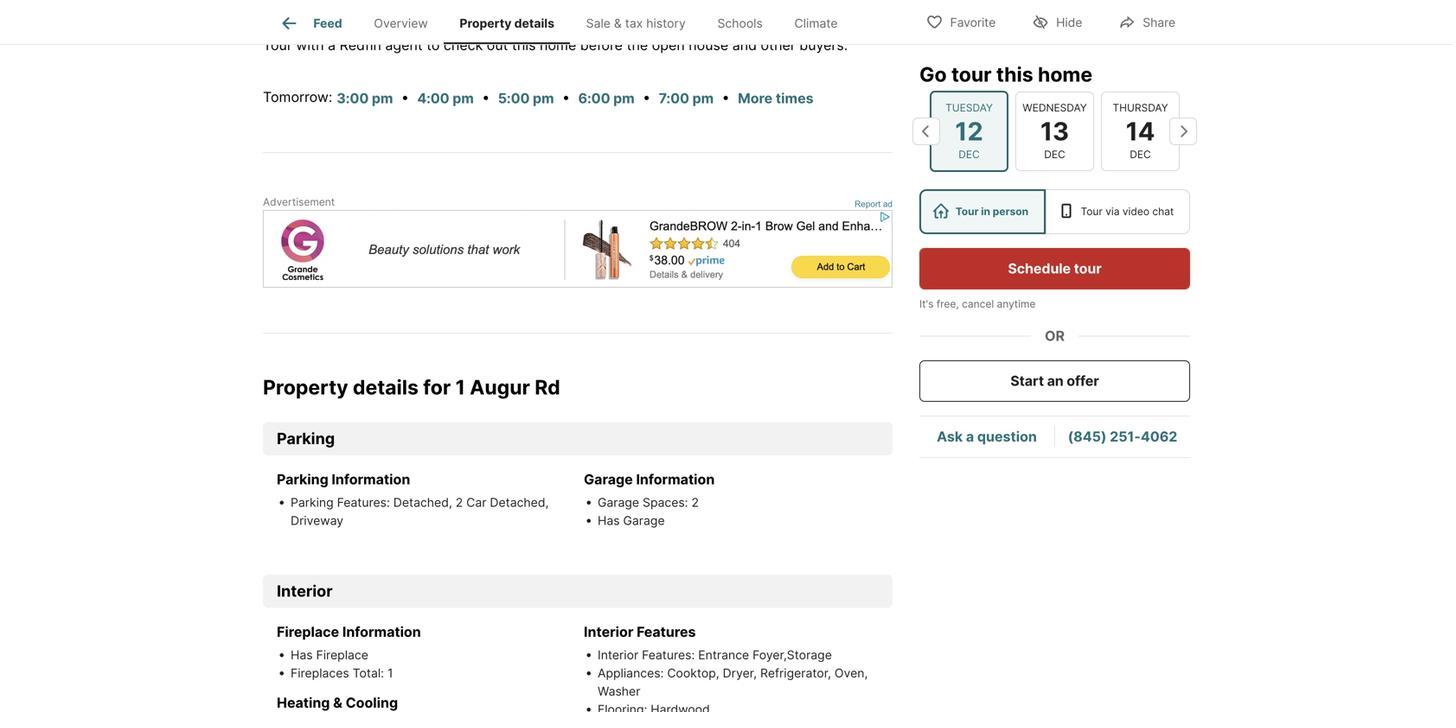 Task type: vqa. For each thing, say whether or not it's contained in the screenshot.
Partners
no



Task type: describe. For each thing, give the bounding box(es) containing it.
ask
[[937, 428, 963, 445]]

other
[[761, 37, 796, 54]]

tour via video chat option
[[1045, 189, 1190, 234]]

tuesday 12 dec
[[945, 101, 993, 161]]

washer
[[598, 685, 640, 699]]

feed
[[313, 16, 342, 30]]

1 inside fireplace information has fireplace fireplaces total: 1
[[387, 666, 393, 681]]

schedule
[[1008, 260, 1071, 277]]

garage information garage spaces: 2 has garage
[[584, 471, 715, 528]]

advertisement
[[263, 196, 335, 208]]

report ad
[[855, 199, 893, 209]]

detached, 2 car detached, driveway
[[291, 496, 549, 528]]

overview
[[374, 16, 428, 30]]

feed link
[[279, 13, 342, 34]]

dryer,
[[723, 666, 757, 681]]

0 vertical spatial features:
[[337, 496, 390, 510]]

buyers.
[[799, 37, 848, 54]]

sale & tax history tab
[[570, 3, 702, 44]]

2 • from the left
[[482, 89, 490, 106]]

ask a question
[[937, 428, 1037, 445]]

& for sale
[[614, 16, 622, 30]]

start an offer
[[1010, 373, 1099, 390]]

schools
[[717, 16, 763, 30]]

interior for interior
[[277, 582, 333, 601]]

2 vertical spatial home
[[1038, 62, 1093, 86]]

cooling
[[346, 695, 398, 712]]

details for property details
[[514, 16, 554, 30]]

has inside garage information garage spaces: 2 has garage
[[598, 514, 620, 528]]

thursday
[[1113, 101, 1168, 114]]

overview tab
[[358, 3, 444, 44]]

12
[[955, 116, 983, 146]]

see
[[263, 14, 289, 31]]

fireplaces
[[291, 666, 349, 681]]

oven,
[[835, 666, 868, 681]]

person
[[993, 205, 1028, 218]]

times
[[776, 90, 814, 107]]

schools tab
[[702, 3, 779, 44]]

hide button
[[1017, 4, 1097, 39]]

see this home sooner tour with a redfin agent to check out this home before the open house and other buyers.
[[263, 14, 848, 54]]

tour in person option
[[919, 189, 1045, 234]]

the
[[627, 37, 648, 54]]

history
[[646, 16, 686, 30]]

foyer,storage
[[753, 648, 832, 663]]

appliances:
[[598, 666, 667, 681]]

rd
[[535, 375, 560, 399]]

1 pm from the left
[[372, 90, 393, 107]]

0 vertical spatial fireplace
[[277, 624, 339, 641]]

details for property details for 1 augur rd
[[353, 375, 419, 399]]

4 • from the left
[[643, 89, 650, 106]]

0 vertical spatial garage
[[584, 471, 633, 488]]

favorite button
[[911, 4, 1010, 39]]

redfin
[[340, 37, 381, 54]]

tour inside see this home sooner tour with a redfin agent to check out this home before the open house and other buyers.
[[263, 37, 292, 54]]

dec for 12
[[959, 148, 980, 161]]

next image
[[1169, 118, 1197, 145]]

entrance
[[698, 648, 749, 663]]

agent
[[385, 37, 423, 54]]

(845)
[[1068, 428, 1107, 445]]

tax
[[625, 16, 643, 30]]

house
[[689, 37, 728, 54]]

4062
[[1141, 428, 1177, 445]]

(845) 251-4062
[[1068, 428, 1177, 445]]

5 • from the left
[[722, 89, 730, 106]]

report
[[855, 199, 881, 209]]

cooktop, dryer, refrigerator, oven, washer
[[598, 666, 868, 699]]

2 vertical spatial interior
[[598, 648, 638, 663]]

driveway
[[291, 514, 343, 528]]

go
[[919, 62, 947, 86]]

has inside fireplace information has fireplace fireplaces total: 1
[[291, 648, 313, 663]]

7:00 pm button
[[658, 87, 714, 110]]

4:00 pm button
[[416, 87, 475, 110]]

6:00 pm button
[[577, 87, 635, 110]]

schedule tour button
[[919, 248, 1190, 290]]

(845) 251-4062 link
[[1068, 428, 1177, 445]]

it's
[[919, 298, 934, 311]]

& for heating
[[333, 695, 342, 712]]

cooktop,
[[667, 666, 719, 681]]

refrigerator,
[[760, 666, 831, 681]]

5:00 pm button
[[497, 87, 555, 110]]

in
[[981, 205, 990, 218]]

tour for go
[[951, 62, 992, 86]]

tab list containing feed
[[263, 0, 867, 44]]

1 detached, from the left
[[393, 496, 452, 510]]

heating & cooling
[[277, 695, 398, 712]]

share
[[1143, 15, 1175, 30]]

go tour this home
[[919, 62, 1093, 86]]

sale
[[586, 16, 611, 30]]

information for fireplace information has fireplace fireplaces total: 1
[[342, 624, 421, 641]]

1 vertical spatial a
[[966, 428, 974, 445]]

augur
[[470, 375, 530, 399]]

previous image
[[912, 118, 940, 145]]

0 horizontal spatial this
[[292, 14, 317, 31]]

heating
[[277, 695, 330, 712]]

2 inside detached, 2 car detached, driveway
[[456, 496, 463, 510]]

via
[[1106, 205, 1120, 218]]

tomorrow: 3:00 pm • 4:00 pm • 5:00 pm • 6:00 pm • 7:00 pm • more times
[[263, 89, 814, 107]]



Task type: locate. For each thing, give the bounding box(es) containing it.
tour down see
[[263, 37, 292, 54]]

it's free, cancel anytime
[[919, 298, 1036, 311]]

1 right total:
[[387, 666, 393, 681]]

2
[[456, 496, 463, 510], [691, 496, 699, 510]]

property details tab
[[444, 3, 570, 44]]

pm right 4:00
[[453, 90, 474, 107]]

1 horizontal spatial features:
[[642, 648, 695, 663]]

wednesday
[[1023, 101, 1087, 114]]

list box
[[919, 189, 1190, 234]]

a right the with
[[328, 37, 336, 54]]

home up redfin on the top left of page
[[321, 14, 359, 31]]

0 horizontal spatial detached,
[[393, 496, 452, 510]]

0 vertical spatial interior
[[277, 582, 333, 601]]

total:
[[353, 666, 384, 681]]

1 vertical spatial &
[[333, 695, 342, 712]]

1 dec from the left
[[959, 148, 980, 161]]

1 horizontal spatial 2
[[691, 496, 699, 510]]

information up spaces:
[[636, 471, 715, 488]]

0 vertical spatial a
[[328, 37, 336, 54]]

favorite
[[950, 15, 996, 30]]

5 pm from the left
[[692, 90, 714, 107]]

2 vertical spatial this
[[996, 62, 1033, 86]]

1 horizontal spatial a
[[966, 428, 974, 445]]

out
[[487, 37, 508, 54]]

1 right for
[[455, 375, 465, 399]]

detached, left car
[[393, 496, 452, 510]]

to
[[427, 37, 440, 54]]

& left tax
[[614, 16, 622, 30]]

1 vertical spatial garage
[[598, 496, 639, 510]]

ad region
[[263, 210, 893, 288]]

report ad button
[[855, 199, 893, 213]]

&
[[614, 16, 622, 30], [333, 695, 342, 712]]

a right ask
[[966, 428, 974, 445]]

2 inside garage information garage spaces: 2 has garage
[[691, 496, 699, 510]]

dec inside tuesday 12 dec
[[959, 148, 980, 161]]

0 horizontal spatial dec
[[959, 148, 980, 161]]

tour inside button
[[1074, 260, 1102, 277]]

& left cooling
[[333, 695, 342, 712]]

this right 'out' at the top left of the page
[[512, 37, 536, 54]]

a
[[328, 37, 336, 54], [966, 428, 974, 445]]

details left sale
[[514, 16, 554, 30]]

features: down parking information
[[337, 496, 390, 510]]

• left 7:00
[[643, 89, 650, 106]]

thursday 14 dec
[[1113, 101, 1168, 161]]

an
[[1047, 373, 1064, 390]]

1 vertical spatial this
[[512, 37, 536, 54]]

details left for
[[353, 375, 419, 399]]

1 vertical spatial has
[[291, 648, 313, 663]]

0 vertical spatial 1
[[455, 375, 465, 399]]

2 2 from the left
[[691, 496, 699, 510]]

2 vertical spatial parking
[[291, 496, 334, 510]]

3:00
[[337, 90, 369, 107]]

video
[[1123, 205, 1149, 218]]

0 horizontal spatial &
[[333, 695, 342, 712]]

details inside tab
[[514, 16, 554, 30]]

offer
[[1067, 373, 1099, 390]]

question
[[977, 428, 1037, 445]]

1 horizontal spatial details
[[514, 16, 554, 30]]

list box containing tour in person
[[919, 189, 1190, 234]]

0 horizontal spatial a
[[328, 37, 336, 54]]

0 vertical spatial this
[[292, 14, 317, 31]]

dec down 12
[[959, 148, 980, 161]]

detached, right car
[[490, 496, 549, 510]]

1 vertical spatial 1
[[387, 666, 393, 681]]

more
[[738, 90, 773, 107]]

cancel
[[962, 298, 994, 311]]

hide
[[1056, 15, 1082, 30]]

tour for tour via video chat
[[1081, 205, 1103, 218]]

home left 'before'
[[540, 37, 576, 54]]

pm right 7:00
[[692, 90, 714, 107]]

3 pm from the left
[[533, 90, 554, 107]]

2 left car
[[456, 496, 463, 510]]

0 horizontal spatial details
[[353, 375, 419, 399]]

1 horizontal spatial &
[[614, 16, 622, 30]]

0 horizontal spatial has
[[291, 648, 313, 663]]

this up the 'wednesday'
[[996, 62, 1033, 86]]

dec down 14
[[1130, 148, 1151, 161]]

anytime
[[997, 298, 1036, 311]]

sale & tax history
[[586, 16, 686, 30]]

information up the parking features:
[[332, 471, 410, 488]]

tour up tuesday
[[951, 62, 992, 86]]

tour via video chat
[[1081, 205, 1174, 218]]

wednesday 13 dec
[[1023, 101, 1087, 161]]

parking features:
[[291, 496, 393, 510]]

3 dec from the left
[[1130, 148, 1151, 161]]

1 horizontal spatial tour
[[955, 205, 979, 218]]

1 horizontal spatial this
[[512, 37, 536, 54]]

check
[[444, 37, 483, 54]]

a inside see this home sooner tour with a redfin agent to check out this home before the open house and other buyers.
[[328, 37, 336, 54]]

schedule tour
[[1008, 260, 1102, 277]]

2 horizontal spatial tour
[[1081, 205, 1103, 218]]

1 vertical spatial features:
[[642, 648, 695, 663]]

1 horizontal spatial 1
[[455, 375, 465, 399]]

property for property details
[[460, 16, 512, 30]]

0 vertical spatial details
[[514, 16, 554, 30]]

2 right spaces:
[[691, 496, 699, 510]]

tour inside option
[[1081, 205, 1103, 218]]

with
[[296, 37, 324, 54]]

2 horizontal spatial home
[[1038, 62, 1093, 86]]

1 horizontal spatial detached,
[[490, 496, 549, 510]]

5:00
[[498, 90, 530, 107]]

0 vertical spatial parking
[[277, 429, 335, 448]]

information for garage information garage spaces: 2 has garage
[[636, 471, 715, 488]]

tab list
[[263, 0, 867, 44]]

features: down features
[[642, 648, 695, 663]]

• left 5:00
[[482, 89, 490, 106]]

tour left in at right
[[955, 205, 979, 218]]

0 vertical spatial home
[[321, 14, 359, 31]]

2 dec from the left
[[1044, 148, 1065, 161]]

2 pm from the left
[[453, 90, 474, 107]]

climate tab
[[779, 3, 854, 44]]

information inside fireplace information has fireplace fireplaces total: 1
[[342, 624, 421, 641]]

1 vertical spatial fireplace
[[316, 648, 368, 663]]

car
[[466, 496, 486, 510]]

7:00
[[659, 90, 689, 107]]

start
[[1010, 373, 1044, 390]]

features
[[637, 624, 696, 641]]

tour
[[263, 37, 292, 54], [955, 205, 979, 218], [1081, 205, 1103, 218]]

0 vertical spatial has
[[598, 514, 620, 528]]

interior for interior features interior features: entrance foyer,storage
[[584, 624, 633, 641]]

pm right 3:00
[[372, 90, 393, 107]]

0 horizontal spatial property
[[263, 375, 348, 399]]

• left more
[[722, 89, 730, 106]]

pm right 5:00
[[533, 90, 554, 107]]

sooner
[[362, 14, 409, 31]]

1 horizontal spatial tour
[[1074, 260, 1102, 277]]

dec for 14
[[1130, 148, 1151, 161]]

0 horizontal spatial tour
[[951, 62, 992, 86]]

1 horizontal spatial has
[[598, 514, 620, 528]]

1 horizontal spatial home
[[540, 37, 576, 54]]

information for parking information
[[332, 471, 410, 488]]

None button
[[930, 91, 1008, 172], [1015, 91, 1094, 171], [1101, 91, 1180, 171], [930, 91, 1008, 172], [1015, 91, 1094, 171], [1101, 91, 1180, 171]]

features: inside 'interior features interior features: entrance foyer,storage'
[[642, 648, 695, 663]]

1 vertical spatial parking
[[277, 471, 328, 488]]

2 horizontal spatial dec
[[1130, 148, 1151, 161]]

ask a question link
[[937, 428, 1037, 445]]

dec for 13
[[1044, 148, 1065, 161]]

before
[[580, 37, 623, 54]]

1 vertical spatial home
[[540, 37, 576, 54]]

details
[[514, 16, 554, 30], [353, 375, 419, 399]]

property details for 1 augur rd
[[263, 375, 560, 399]]

information up total:
[[342, 624, 421, 641]]

dec down 13
[[1044, 148, 1065, 161]]

0 horizontal spatial 1
[[387, 666, 393, 681]]

information
[[332, 471, 410, 488], [636, 471, 715, 488], [342, 624, 421, 641]]

pm
[[372, 90, 393, 107], [453, 90, 474, 107], [533, 90, 554, 107], [613, 90, 634, 107], [692, 90, 714, 107]]

2 horizontal spatial this
[[996, 62, 1033, 86]]

property for property details for 1 augur rd
[[263, 375, 348, 399]]

parking for parking information
[[277, 471, 328, 488]]

free,
[[937, 298, 959, 311]]

1 vertical spatial interior
[[584, 624, 633, 641]]

dec inside thursday 14 dec
[[1130, 148, 1151, 161]]

tour in person
[[955, 205, 1028, 218]]

chat
[[1152, 205, 1174, 218]]

tour left via
[[1081, 205, 1103, 218]]

tour for tour in person
[[955, 205, 979, 218]]

0 horizontal spatial features:
[[337, 496, 390, 510]]

14
[[1126, 116, 1155, 146]]

for
[[423, 375, 451, 399]]

fireplace
[[277, 624, 339, 641], [316, 648, 368, 663]]

this up the with
[[292, 14, 317, 31]]

13
[[1040, 116, 1069, 146]]

climate
[[794, 16, 838, 30]]

tour right schedule
[[1074, 260, 1102, 277]]

tomorrow:
[[263, 89, 332, 106]]

0 vertical spatial tour
[[951, 62, 992, 86]]

1 2 from the left
[[456, 496, 463, 510]]

information inside garage information garage spaces: 2 has garage
[[636, 471, 715, 488]]

tuesday
[[945, 101, 993, 114]]

3:00 pm button
[[336, 87, 394, 110]]

pm right 6:00 at the top of the page
[[613, 90, 634, 107]]

ad
[[883, 199, 893, 209]]

1 horizontal spatial dec
[[1044, 148, 1065, 161]]

0 vertical spatial &
[[614, 16, 622, 30]]

1 vertical spatial property
[[263, 375, 348, 399]]

3 • from the left
[[562, 89, 570, 106]]

parking information
[[277, 471, 410, 488]]

garage
[[584, 471, 633, 488], [598, 496, 639, 510], [623, 514, 665, 528]]

open
[[652, 37, 685, 54]]

parking for parking features:
[[291, 496, 334, 510]]

4 pm from the left
[[613, 90, 634, 107]]

1 vertical spatial tour
[[1074, 260, 1102, 277]]

1 horizontal spatial property
[[460, 16, 512, 30]]

251-
[[1110, 428, 1141, 445]]

0 vertical spatial property
[[460, 16, 512, 30]]

tour inside "option"
[[955, 205, 979, 218]]

parking for parking
[[277, 429, 335, 448]]

property inside tab
[[460, 16, 512, 30]]

• left 4:00
[[401, 89, 409, 106]]

0 horizontal spatial tour
[[263, 37, 292, 54]]

6:00
[[578, 90, 610, 107]]

1 vertical spatial details
[[353, 375, 419, 399]]

2 detached, from the left
[[490, 496, 549, 510]]

• left 6:00 at the top of the page
[[562, 89, 570, 106]]

1 • from the left
[[401, 89, 409, 106]]

0 horizontal spatial home
[[321, 14, 359, 31]]

this
[[292, 14, 317, 31], [512, 37, 536, 54], [996, 62, 1033, 86]]

dec inside the wednesday 13 dec
[[1044, 148, 1065, 161]]

fireplace information has fireplace fireplaces total: 1
[[277, 624, 421, 681]]

start an offer button
[[919, 361, 1190, 402]]

property
[[460, 16, 512, 30], [263, 375, 348, 399]]

home up the 'wednesday'
[[1038, 62, 1093, 86]]

spaces:
[[643, 496, 688, 510]]

2 vertical spatial garage
[[623, 514, 665, 528]]

& inside tab
[[614, 16, 622, 30]]

0 horizontal spatial 2
[[456, 496, 463, 510]]

or
[[1045, 328, 1065, 345]]

property details
[[460, 16, 554, 30]]

tour for schedule
[[1074, 260, 1102, 277]]



